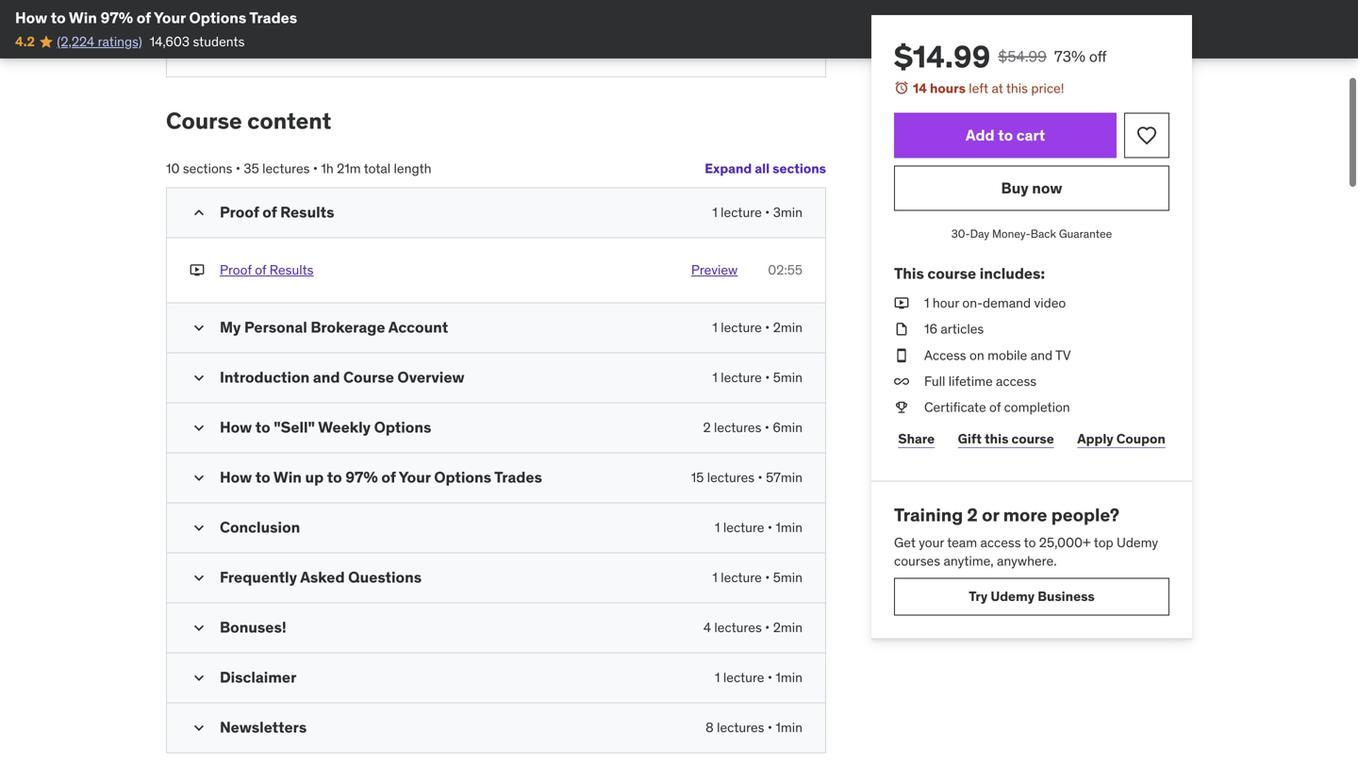 Task type: vqa. For each thing, say whether or not it's contained in the screenshot.


Task type: locate. For each thing, give the bounding box(es) containing it.
try udemy business link
[[894, 578, 1170, 616]]

2 1 lecture • 1min from the top
[[715, 669, 803, 686]]

2 vertical spatial xsmall image
[[894, 398, 910, 417]]

1 1 lecture • 5min from the top
[[713, 369, 803, 386]]

1 lecture • 1min up 8 lectures • 1min
[[715, 669, 803, 686]]

1 horizontal spatial sections
[[773, 160, 827, 177]]

small image for my personal brokerage account
[[190, 318, 209, 337]]

lectures for newsletters
[[717, 719, 765, 736]]

1h 21m
[[321, 160, 361, 177]]

0 vertical spatial 1 lecture • 1min
[[715, 519, 803, 536]]

3 1min from the top
[[776, 719, 803, 736]]

total
[[364, 160, 391, 177]]

more
[[1004, 503, 1048, 526]]

results down 10 sections • 35 lectures • 1h 21m total length
[[280, 203, 334, 222]]

xsmall image left full
[[894, 372, 910, 391]]

win left up
[[274, 467, 302, 487]]

introduction
[[220, 367, 310, 387]]

trades
[[249, 8, 297, 27], [494, 467, 542, 487]]

2 vertical spatial 1min
[[776, 719, 803, 736]]

3 xsmall image from the top
[[894, 398, 910, 417]]

1 1 lecture • 1min from the top
[[715, 519, 803, 536]]

2 small image from the top
[[190, 468, 209, 487]]

0 vertical spatial proof
[[220, 203, 259, 222]]

left
[[969, 80, 989, 97]]

1 for introduction and course overview
[[713, 369, 718, 386]]

0 vertical spatial xsmall image
[[894, 320, 910, 339]]

of up the personal
[[255, 262, 266, 279]]

access down or
[[981, 534, 1021, 551]]

1 up 4 lectures • 2min at bottom
[[713, 569, 718, 586]]

try udemy business
[[969, 588, 1095, 605]]

5 small image from the top
[[190, 568, 209, 587]]

1 vertical spatial 97%
[[346, 467, 378, 487]]

how up advantage
[[220, 21, 246, 38]]

cart
[[1017, 125, 1046, 145]]

course down completion
[[1012, 430, 1055, 447]]

how down introduction
[[220, 417, 252, 437]]

14,603 students
[[150, 33, 245, 50]]

1 vertical spatial this
[[985, 430, 1009, 447]]

2 5min from the top
[[773, 569, 803, 586]]

6 small image from the top
[[190, 668, 209, 687]]

price!
[[1032, 80, 1065, 97]]

1 vertical spatial results
[[270, 262, 314, 279]]

02:55
[[768, 262, 803, 279]]

1 horizontal spatial trades
[[494, 467, 542, 487]]

15
[[691, 469, 704, 486]]

gift
[[958, 430, 982, 447]]

0 vertical spatial 1min
[[776, 519, 803, 536]]

of down full lifetime access
[[990, 399, 1001, 416]]

2
[[703, 419, 711, 436], [967, 503, 978, 526]]

1 lecture • 5min up 4 lectures • 2min at bottom
[[713, 569, 803, 586]]

sections right 10
[[183, 160, 233, 177]]

at
[[992, 80, 1004, 97]]

xsmall image
[[894, 320, 910, 339], [894, 372, 910, 391], [894, 398, 910, 417]]

proof of results button
[[220, 261, 314, 280]]

this right at
[[1007, 80, 1028, 97]]

5min for introduction and course overview
[[773, 369, 803, 386]]

0 vertical spatial 1 lecture • 5min
[[713, 369, 803, 386]]

your inside how to use weekly options to your advantage
[[400, 21, 427, 38]]

1 vertical spatial 1 lecture • 1min
[[715, 669, 803, 686]]

2 xsmall image from the top
[[894, 372, 910, 391]]

course up 10
[[166, 107, 242, 135]]

25,000+
[[1040, 534, 1091, 551]]

small image
[[190, 318, 209, 337], [190, 368, 209, 387], [190, 418, 209, 437], [190, 518, 209, 537], [190, 568, 209, 587], [190, 668, 209, 687]]

1 lecture • 5min down 1 lecture • 2min
[[713, 369, 803, 386]]

1 down 15 lectures • 57min
[[715, 519, 720, 536]]

frequently asked questions
[[220, 567, 422, 587]]

1 small image from the top
[[190, 204, 209, 222]]

5min
[[773, 369, 803, 386], [773, 569, 803, 586]]

1 lecture • 5min for frequently asked questions
[[713, 569, 803, 586]]

1 down 4 lectures • 2min at bottom
[[715, 669, 720, 686]]

expand all sections
[[705, 160, 827, 177]]

1
[[713, 204, 718, 221], [925, 294, 930, 311], [713, 319, 718, 336], [713, 369, 718, 386], [715, 519, 720, 536], [713, 569, 718, 586], [715, 669, 720, 686]]

• left 6min
[[765, 419, 770, 436]]

course down the brokerage
[[343, 367, 394, 387]]

0 vertical spatial access
[[996, 373, 1037, 390]]

1 horizontal spatial win
[[274, 467, 302, 487]]

xsmall image for access
[[894, 346, 910, 365]]

1 vertical spatial proof of results
[[220, 262, 314, 279]]

xsmall image for full
[[894, 372, 910, 391]]

lecture up 2 lectures • 6min
[[721, 369, 762, 386]]

1 vertical spatial 2min
[[773, 619, 803, 636]]

udemy right try at bottom
[[991, 588, 1035, 605]]

results
[[280, 203, 334, 222], [270, 262, 314, 279]]

share
[[898, 430, 935, 447]]

udemy right top
[[1117, 534, 1159, 551]]

to
[[51, 8, 66, 27], [249, 21, 261, 38], [386, 21, 398, 38], [998, 125, 1013, 145], [255, 417, 270, 437], [255, 467, 270, 487], [327, 467, 342, 487], [1024, 534, 1036, 551]]

• left 57min
[[758, 469, 763, 486]]

coupon
[[1117, 430, 1166, 447]]

how up conclusion
[[220, 467, 252, 487]]

1 horizontal spatial 2
[[967, 503, 978, 526]]

use
[[265, 21, 288, 38]]

lectures right the 8
[[717, 719, 765, 736]]

1min for disclaimer
[[776, 669, 803, 686]]

1 vertical spatial xsmall image
[[894, 372, 910, 391]]

add
[[966, 125, 995, 145]]

lecture down expand
[[721, 204, 762, 221]]

proof of results down 10 sections • 35 lectures • 1h 21m total length
[[220, 203, 334, 222]]

how for how to win up to 97% of your options trades
[[220, 467, 252, 487]]

sections right all
[[773, 160, 827, 177]]

0 horizontal spatial win
[[69, 8, 97, 27]]

1 lecture • 1min down 15 lectures • 57min
[[715, 519, 803, 536]]

asked
[[300, 567, 345, 587]]

0 vertical spatial win
[[69, 8, 97, 27]]

account
[[388, 317, 448, 337]]

0 horizontal spatial sections
[[183, 160, 233, 177]]

articles
[[941, 320, 984, 337]]

completion
[[1004, 399, 1071, 416]]

now
[[1032, 178, 1063, 198]]

2 1min from the top
[[776, 669, 803, 686]]

5min up 6min
[[773, 369, 803, 386]]

proof of results
[[220, 203, 334, 222], [220, 262, 314, 279]]

this course includes:
[[894, 264, 1045, 283]]

1 up 2 lectures • 6min
[[713, 369, 718, 386]]

of right up
[[382, 467, 396, 487]]

1 vertical spatial and
[[313, 367, 340, 387]]

1 horizontal spatial and
[[1031, 347, 1053, 364]]

• for frequently asked questions
[[765, 569, 770, 586]]

0 vertical spatial course
[[928, 264, 977, 283]]

• down 1 lecture • 2min
[[765, 369, 770, 386]]

1 lecture • 1min
[[715, 519, 803, 536], [715, 669, 803, 686]]

• for my personal brokerage account
[[765, 319, 770, 336]]

• for disclaimer
[[768, 669, 773, 686]]

• left 3min
[[765, 204, 770, 221]]

0 vertical spatial this
[[1007, 80, 1028, 97]]

weekly down introduction and course overview
[[318, 417, 371, 437]]

5min up 4 lectures • 2min at bottom
[[773, 569, 803, 586]]

1 5min from the top
[[773, 369, 803, 386]]

97% up ratings)
[[100, 8, 133, 27]]

weekly for use
[[290, 21, 333, 38]]

lecture for questions
[[721, 569, 762, 586]]

1min right the 8
[[776, 719, 803, 736]]

• for bonuses!
[[765, 619, 770, 636]]

results up the personal
[[270, 262, 314, 279]]

how inside how to use weekly options to your advantage
[[220, 21, 246, 38]]

lecture up 4 lectures • 2min at bottom
[[721, 569, 762, 586]]

1 left hour
[[925, 294, 930, 311]]

top
[[1094, 534, 1114, 551]]

0 vertical spatial 5min
[[773, 369, 803, 386]]

2 inside training 2 or more people? get your team access to 25,000+ top udemy courses anytime, anywhere.
[[967, 503, 978, 526]]

1 vertical spatial 5min
[[773, 569, 803, 586]]

5min for frequently asked questions
[[773, 569, 803, 586]]

disclaimer
[[220, 667, 297, 687]]

1 sections from the left
[[773, 160, 827, 177]]

xsmall image for certificate
[[894, 398, 910, 417]]

1 for disclaimer
[[715, 669, 720, 686]]

1min down 57min
[[776, 519, 803, 536]]

• down 02:55
[[765, 319, 770, 336]]

2min right 4
[[773, 619, 803, 636]]

4 small image from the top
[[190, 718, 209, 737]]

0 vertical spatial udemy
[[1117, 534, 1159, 551]]

• left the 35
[[236, 160, 241, 177]]

•
[[236, 160, 241, 177], [313, 160, 318, 177], [765, 204, 770, 221], [765, 319, 770, 336], [765, 369, 770, 386], [765, 419, 770, 436], [758, 469, 763, 486], [768, 519, 773, 536], [765, 569, 770, 586], [765, 619, 770, 636], [768, 669, 773, 686], [768, 719, 773, 736]]

• up 8 lectures • 1min
[[768, 669, 773, 686]]

1 vertical spatial course
[[1012, 430, 1055, 447]]

small image
[[190, 204, 209, 222], [190, 468, 209, 487], [190, 618, 209, 637], [190, 718, 209, 737]]

1 2min from the top
[[773, 319, 803, 336]]

ratings)
[[98, 33, 142, 50]]

how up 4.2
[[15, 8, 47, 27]]

and left tv
[[1031, 347, 1053, 364]]

win
[[69, 8, 97, 27], [274, 467, 302, 487]]

of inside button
[[255, 262, 266, 279]]

weekly right use
[[290, 21, 333, 38]]

lectures right the 15
[[707, 469, 755, 486]]

course
[[166, 107, 242, 135], [343, 367, 394, 387]]

0 vertical spatial proof of results
[[220, 203, 334, 222]]

apply
[[1078, 430, 1114, 447]]

proof down the 35
[[220, 203, 259, 222]]

newsletters
[[220, 717, 307, 737]]

• left 1h 21m
[[313, 160, 318, 177]]

1 vertical spatial weekly
[[318, 417, 371, 437]]

xsmall image
[[190, 21, 205, 39], [190, 261, 205, 280], [894, 294, 910, 312], [894, 346, 910, 365]]

• down 57min
[[768, 519, 773, 536]]

training 2 or more people? get your team access to 25,000+ top udemy courses anytime, anywhere.
[[894, 503, 1159, 569]]

weekly inside how to use weekly options to your advantage
[[290, 21, 333, 38]]

• right the 8
[[768, 719, 773, 736]]

length
[[394, 160, 432, 177]]

lecture for brokerage
[[721, 319, 762, 336]]

1 vertical spatial proof
[[220, 262, 252, 279]]

35
[[244, 160, 259, 177]]

• for how to win up to 97% of your options trades
[[758, 469, 763, 486]]

access on mobile and tv
[[925, 347, 1071, 364]]

access
[[996, 373, 1037, 390], [981, 534, 1021, 551]]

udemy
[[1117, 534, 1159, 551], [991, 588, 1035, 605]]

and up how to "sell" weekly options
[[313, 367, 340, 387]]

1 down preview
[[713, 319, 718, 336]]

1min for conclusion
[[776, 519, 803, 536]]

1 down expand
[[713, 204, 718, 221]]

1 small image from the top
[[190, 318, 209, 337]]

1 horizontal spatial udemy
[[1117, 534, 1159, 551]]

win up (2,224 at the top left of the page
[[69, 8, 97, 27]]

2 small image from the top
[[190, 368, 209, 387]]

students
[[193, 33, 245, 50]]

xsmall image up share
[[894, 398, 910, 417]]

lecture
[[721, 204, 762, 221], [721, 319, 762, 336], [721, 369, 762, 386], [724, 519, 765, 536], [721, 569, 762, 586], [724, 669, 765, 686]]

xsmall image left 16
[[894, 320, 910, 339]]

questions
[[348, 567, 422, 587]]

how to win up to 97% of your options trades
[[220, 467, 542, 487]]

1 xsmall image from the top
[[894, 320, 910, 339]]

2min down 02:55
[[773, 319, 803, 336]]

alarm image
[[894, 80, 910, 95]]

lectures right 4
[[715, 619, 762, 636]]

0 horizontal spatial 97%
[[100, 8, 133, 27]]

3 small image from the top
[[190, 618, 209, 637]]

this
[[1007, 80, 1028, 97], [985, 430, 1009, 447]]

lecture down preview
[[721, 319, 762, 336]]

0 vertical spatial weekly
[[290, 21, 333, 38]]

course up hour
[[928, 264, 977, 283]]

2 2min from the top
[[773, 619, 803, 636]]

3 small image from the top
[[190, 418, 209, 437]]

team
[[947, 534, 978, 551]]

1min
[[776, 519, 803, 536], [776, 669, 803, 686], [776, 719, 803, 736]]

1 vertical spatial win
[[274, 467, 302, 487]]

win for up
[[274, 467, 302, 487]]

how for how to use weekly options to your advantage
[[220, 21, 246, 38]]

• for introduction and course overview
[[765, 369, 770, 386]]

2 1 lecture • 5min from the top
[[713, 569, 803, 586]]

0 horizontal spatial course
[[166, 107, 242, 135]]

0 vertical spatial trades
[[249, 8, 297, 27]]

1 vertical spatial 2
[[967, 503, 978, 526]]

1min up 8 lectures • 1min
[[776, 669, 803, 686]]

0 vertical spatial 2min
[[773, 319, 803, 336]]

or
[[982, 503, 1000, 526]]

xsmall image for 16
[[894, 320, 910, 339]]

2 left or
[[967, 503, 978, 526]]

1 vertical spatial course
[[343, 367, 394, 387]]

and
[[1031, 347, 1053, 364], [313, 367, 340, 387]]

1 vertical spatial access
[[981, 534, 1021, 551]]

conclusion
[[220, 517, 300, 537]]

97% right up
[[346, 467, 378, 487]]

how to use weekly options to your advantage
[[220, 21, 427, 56]]

access down the mobile
[[996, 373, 1037, 390]]

1 1min from the top
[[776, 519, 803, 536]]

lectures
[[262, 160, 310, 177], [714, 419, 762, 436], [707, 469, 755, 486], [715, 619, 762, 636], [717, 719, 765, 736]]

sections inside dropdown button
[[773, 160, 827, 177]]

proof up my
[[220, 262, 252, 279]]

• right 4
[[765, 619, 770, 636]]

mobile
[[988, 347, 1028, 364]]

1 lecture • 2min
[[713, 319, 803, 336]]

2min
[[773, 319, 803, 336], [773, 619, 803, 636]]

0 vertical spatial 97%
[[100, 8, 133, 27]]

0 vertical spatial course
[[166, 107, 242, 135]]

4 small image from the top
[[190, 518, 209, 537]]

0 horizontal spatial course
[[928, 264, 977, 283]]

lecture down 15 lectures • 57min
[[724, 519, 765, 536]]

• up 4 lectures • 2min at bottom
[[765, 569, 770, 586]]

2 proof from the top
[[220, 262, 252, 279]]

this right gift
[[985, 430, 1009, 447]]

73%
[[1055, 47, 1086, 66]]

0 horizontal spatial and
[[313, 367, 340, 387]]

buy
[[1002, 178, 1029, 198]]

2 up the 15
[[703, 419, 711, 436]]

1 horizontal spatial 97%
[[346, 467, 378, 487]]

money-
[[993, 227, 1031, 241]]

sections
[[773, 160, 827, 177], [183, 160, 233, 177]]

1 vertical spatial 1min
[[776, 669, 803, 686]]

proof inside button
[[220, 262, 252, 279]]

lectures left 6min
[[714, 419, 762, 436]]

1 vertical spatial udemy
[[991, 588, 1035, 605]]

0 horizontal spatial 2
[[703, 419, 711, 436]]

tv
[[1056, 347, 1071, 364]]

proof of results up the personal
[[220, 262, 314, 279]]

1 vertical spatial 1 lecture • 5min
[[713, 569, 803, 586]]

lectures for bonuses!
[[715, 619, 762, 636]]

8
[[706, 719, 714, 736]]



Task type: describe. For each thing, give the bounding box(es) containing it.
15 lectures • 57min
[[691, 469, 803, 486]]

your
[[919, 534, 945, 551]]

small image for disclaimer
[[190, 668, 209, 687]]

options inside how to use weekly options to your advantage
[[336, 21, 383, 38]]

overview
[[398, 367, 465, 387]]

course content
[[166, 107, 331, 135]]

udemy inside training 2 or more people? get your team access to 25,000+ top udemy courses anytime, anywhere.
[[1117, 534, 1159, 551]]

1 horizontal spatial course
[[343, 367, 394, 387]]

small image for how to win up to 97% of your options trades
[[190, 468, 209, 487]]

buy now button
[[894, 166, 1170, 211]]

• for how to "sell" weekly options
[[765, 419, 770, 436]]

certificate of completion
[[925, 399, 1071, 416]]

0 vertical spatial 2
[[703, 419, 711, 436]]

xsmall image for how
[[190, 21, 205, 39]]

1min for newsletters
[[776, 719, 803, 736]]

0 horizontal spatial udemy
[[991, 588, 1035, 605]]

1 lecture • 1min for conclusion
[[715, 519, 803, 536]]

training
[[894, 503, 963, 526]]

xsmall image for 1
[[894, 294, 910, 312]]

1 for my personal brokerage account
[[713, 319, 718, 336]]

• for newsletters
[[768, 719, 773, 736]]

up
[[305, 467, 324, 487]]

full lifetime access
[[925, 373, 1037, 390]]

access inside training 2 or more people? get your team access to 25,000+ top udemy courses anytime, anywhere.
[[981, 534, 1021, 551]]

(2,224 ratings)
[[57, 33, 142, 50]]

hours
[[930, 80, 966, 97]]

$14.99 $54.99 73% off
[[894, 38, 1107, 75]]

on-
[[963, 294, 983, 311]]

of up ratings)
[[137, 8, 151, 27]]

small image for how to "sell" weekly options
[[190, 418, 209, 437]]

how to "sell" weekly options
[[220, 417, 432, 437]]

14,603
[[150, 33, 190, 50]]

share button
[[894, 420, 939, 458]]

to inside training 2 or more people? get your team access to 25,000+ top udemy courses anytime, anywhere.
[[1024, 534, 1036, 551]]

8 lectures • 1min
[[706, 719, 803, 736]]

lecture for course
[[721, 369, 762, 386]]

content
[[247, 107, 331, 135]]

2 proof of results from the top
[[220, 262, 314, 279]]

introduction and course overview
[[220, 367, 465, 387]]

4.2
[[15, 33, 35, 50]]

try
[[969, 588, 988, 605]]

brokerage
[[311, 317, 385, 337]]

14
[[913, 80, 927, 97]]

expand all sections button
[[705, 150, 827, 188]]

4 lectures • 2min
[[704, 619, 803, 636]]

0 vertical spatial results
[[280, 203, 334, 222]]

gift this course
[[958, 430, 1055, 447]]

small image for introduction and course overview
[[190, 368, 209, 387]]

lifetime
[[949, 373, 993, 390]]

2 lectures • 6min
[[703, 419, 803, 436]]

small image for bonuses!
[[190, 618, 209, 637]]

small image for frequently asked questions
[[190, 568, 209, 587]]

wishlist image
[[1136, 124, 1159, 147]]

this
[[894, 264, 925, 283]]

10 sections • 35 lectures • 1h 21m total length
[[166, 160, 432, 177]]

people?
[[1052, 503, 1120, 526]]

buy now
[[1002, 178, 1063, 198]]

small image for proof of results
[[190, 204, 209, 222]]

results inside proof of results button
[[270, 262, 314, 279]]

lectures right the 35
[[262, 160, 310, 177]]

2 sections from the left
[[183, 160, 233, 177]]

demand
[[983, 294, 1031, 311]]

gift this course link
[[954, 420, 1059, 458]]

1 horizontal spatial course
[[1012, 430, 1055, 447]]

30-day money-back guarantee
[[952, 227, 1113, 241]]

hour
[[933, 294, 960, 311]]

"sell"
[[274, 417, 315, 437]]

add to cart button
[[894, 113, 1117, 158]]

add to cart
[[966, 125, 1046, 145]]

how to win 97% of your options trades
[[15, 8, 297, 27]]

personal
[[244, 317, 307, 337]]

1 for frequently asked questions
[[713, 569, 718, 586]]

0 vertical spatial and
[[1031, 347, 1053, 364]]

my personal brokerage account
[[220, 317, 448, 337]]

frequently
[[220, 567, 297, 587]]

day
[[970, 227, 990, 241]]

10
[[166, 160, 180, 177]]

(2,224
[[57, 33, 95, 50]]

get
[[894, 534, 916, 551]]

3min
[[773, 204, 803, 221]]

back
[[1031, 227, 1057, 241]]

of down 10 sections • 35 lectures • 1h 21m total length
[[263, 203, 277, 222]]

$54.99
[[998, 47, 1047, 66]]

apply coupon button
[[1074, 420, 1170, 458]]

on
[[970, 347, 985, 364]]

lectures for how to "sell" weekly options
[[714, 419, 762, 436]]

video
[[1034, 294, 1066, 311]]

1 lecture • 3min
[[713, 204, 803, 221]]

access
[[925, 347, 967, 364]]

off
[[1090, 47, 1107, 66]]

my
[[220, 317, 241, 337]]

$14.99
[[894, 38, 991, 75]]

1 lecture • 5min for introduction and course overview
[[713, 369, 803, 386]]

advantage
[[220, 39, 283, 56]]

guarantee
[[1059, 227, 1113, 241]]

weekly for "sell"
[[318, 417, 371, 437]]

how for how to win 97% of your options trades
[[15, 8, 47, 27]]

2min for my personal brokerage account
[[773, 319, 803, 336]]

2min for bonuses!
[[773, 619, 803, 636]]

57min
[[766, 469, 803, 486]]

4
[[704, 619, 711, 636]]

small image for conclusion
[[190, 518, 209, 537]]

apply coupon
[[1078, 430, 1166, 447]]

lecture down 4 lectures • 2min at bottom
[[724, 669, 765, 686]]

1 proof of results from the top
[[220, 203, 334, 222]]

to inside button
[[998, 125, 1013, 145]]

14 hours left at this price!
[[913, 80, 1065, 97]]

lecture for results
[[721, 204, 762, 221]]

16 articles
[[925, 320, 984, 337]]

expand
[[705, 160, 752, 177]]

• for conclusion
[[768, 519, 773, 536]]

how for how to "sell" weekly options
[[220, 417, 252, 437]]

1 for conclusion
[[715, 519, 720, 536]]

lectures for how to win up to 97% of your options trades
[[707, 469, 755, 486]]

1 proof from the top
[[220, 203, 259, 222]]

small image for newsletters
[[190, 718, 209, 737]]

1 for proof of results
[[713, 204, 718, 221]]

0 horizontal spatial trades
[[249, 8, 297, 27]]

1 lecture • 1min for disclaimer
[[715, 669, 803, 686]]

• for proof of results
[[765, 204, 770, 221]]

win for 97%
[[69, 8, 97, 27]]

courses
[[894, 552, 941, 569]]

1 vertical spatial trades
[[494, 467, 542, 487]]



